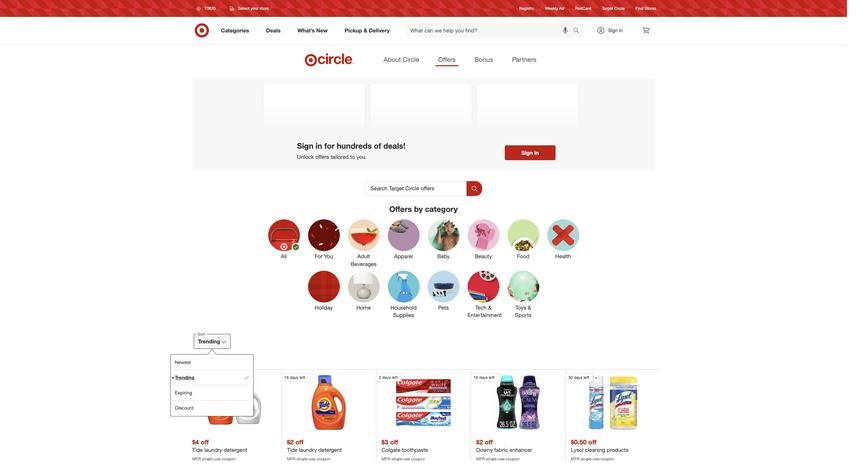 Task type: describe. For each thing, give the bounding box(es) containing it.
$3
[[382, 438, 388, 446]]

30 days left
[[568, 375, 590, 380]]

offers
[[316, 154, 329, 160]]

hundreds
[[337, 141, 372, 150]]

for you button
[[308, 219, 340, 268]]

select your store button
[[226, 2, 273, 15]]

& for toys
[[528, 304, 531, 311]]

adult beverages
[[351, 253, 377, 267]]

$3 off colgate toothpaste
[[382, 438, 428, 454]]

categories
[[221, 27, 249, 34]]

target circle link
[[602, 6, 625, 11]]

adult beverages button
[[348, 219, 380, 268]]

food button
[[508, 219, 539, 268]]

days for $2 off downy fabric enhancer
[[479, 375, 488, 380]]

categories link
[[215, 23, 258, 38]]

for you
[[315, 253, 333, 260]]

home
[[356, 304, 371, 311]]

beauty button
[[468, 219, 499, 268]]

circle for target circle
[[614, 6, 625, 11]]

deals!
[[383, 141, 405, 150]]

store
[[260, 6, 269, 11]]

household supplies
[[391, 304, 417, 319]]

1 horizontal spatial sign in
[[608, 27, 623, 33]]

health
[[555, 253, 571, 260]]

16 days left for $2 off downy fabric enhancer
[[474, 375, 495, 380]]

registry link
[[519, 6, 534, 11]]

trending for "trending" dropdown button
[[198, 338, 220, 345]]

weekly
[[545, 6, 558, 11]]

$2 for $2 off tide laundry detergent
[[287, 438, 294, 446]]

& for pickup
[[364, 27, 367, 34]]

$4
[[192, 438, 199, 446]]

beverages
[[351, 261, 377, 267]]

tailored
[[331, 154, 349, 160]]

partners link
[[509, 53, 539, 66]]

$2 off downy fabric enhancer
[[476, 438, 532, 454]]

about circle
[[384, 55, 419, 63]]

entertainment
[[468, 312, 502, 319]]

what's new
[[298, 27, 328, 34]]

sign inside sign in for hundreds of deals! unlock offers tailored to you
[[297, 141, 314, 150]]

apparel
[[394, 253, 413, 260]]

16 for $2 off tide laundry detergent
[[284, 375, 289, 380]]

deals link
[[260, 23, 289, 38]]

search
[[570, 28, 586, 34]]

pickup & delivery link
[[339, 23, 398, 38]]

lysol
[[571, 447, 584, 454]]

newest
[[175, 359, 191, 365]]

unlock
[[297, 154, 314, 160]]

enhancer
[[510, 447, 532, 454]]

$2 off tide laundry detergent
[[287, 438, 342, 454]]

detergent for $2 off
[[319, 447, 342, 454]]

health button
[[547, 219, 579, 268]]

products
[[607, 447, 629, 454]]

sign inside button
[[521, 150, 533, 156]]

bonus
[[475, 55, 493, 63]]

What can we help you find? suggestions appear below search field
[[406, 23, 575, 38]]

offers for offers
[[438, 55, 456, 63]]

baby
[[437, 253, 450, 260]]

in inside sign in for hundreds of deals! unlock offers tailored to you
[[316, 141, 322, 150]]

by
[[414, 204, 423, 214]]

household supplies button
[[388, 271, 420, 319]]

select
[[238, 6, 250, 11]]

off for $4 off tide laundry detergent
[[201, 438, 209, 446]]

discount
[[175, 405, 194, 411]]

what's
[[298, 27, 315, 34]]

70820
[[204, 6, 216, 11]]

left for $2 off tide laundry detergent
[[300, 375, 305, 380]]

for
[[324, 141, 335, 150]]

target circle
[[602, 6, 625, 11]]

holiday
[[315, 304, 333, 311]]

bonus link
[[472, 53, 496, 66]]

in inside sign in link
[[619, 27, 623, 33]]

of
[[374, 141, 381, 150]]

discount link
[[175, 401, 249, 416]]

newest link
[[175, 355, 249, 370]]

toothpaste
[[402, 447, 428, 454]]

16 for $2 off downy fabric enhancer
[[474, 375, 478, 380]]

$4 off tide laundry detergent
[[192, 438, 247, 454]]

2 days left button
[[376, 373, 451, 430]]

offers by category
[[389, 204, 458, 214]]

deals
[[266, 27, 281, 34]]

all
[[281, 253, 287, 260]]

stores
[[645, 6, 656, 11]]

you
[[324, 253, 333, 260]]

$0.50 off lysol cleaning products
[[571, 438, 629, 454]]

circle for about circle
[[403, 55, 419, 63]]

30
[[568, 375, 573, 380]]

category
[[425, 204, 458, 214]]

tide for $2
[[287, 447, 298, 454]]

sign in for hundreds of deals! unlock offers tailored to you
[[297, 141, 405, 160]]

you
[[357, 154, 365, 160]]

trending for trending link
[[175, 375, 194, 381]]

cleaning
[[585, 447, 605, 454]]

target circle logo image
[[304, 53, 355, 67]]

all button
[[268, 219, 300, 268]]

pets
[[438, 304, 449, 311]]

home button
[[348, 271, 380, 319]]

toys & sports button
[[508, 271, 539, 319]]

food
[[517, 253, 530, 260]]



Task type: vqa. For each thing, say whether or not it's contained in the screenshot.
left trending
yes



Task type: locate. For each thing, give the bounding box(es) containing it.
& for tech
[[488, 304, 492, 311]]

tech & entertainment
[[468, 304, 502, 319]]

& right tech
[[488, 304, 492, 311]]

3 left from the left
[[489, 375, 495, 380]]

for
[[315, 253, 323, 260]]

circle inside the target circle "link"
[[614, 6, 625, 11]]

household
[[391, 304, 417, 311]]

offer
[[205, 355, 225, 365]]

2 days left
[[379, 375, 398, 380]]

left for $0.50 off lysol cleaning products
[[584, 375, 590, 380]]

trending button
[[194, 334, 231, 349]]

1 vertical spatial sign in
[[521, 150, 539, 156]]

left for $2 off downy fabric enhancer
[[489, 375, 495, 380]]

trending up 'expiring'
[[175, 375, 194, 381]]

1 off from the left
[[201, 438, 209, 446]]

1 16 days left button from the left
[[281, 373, 356, 430]]

1 horizontal spatial $2
[[476, 438, 483, 446]]

tide inside $4 off tide laundry detergent
[[192, 447, 203, 454]]

find stores
[[636, 6, 656, 11]]

off for $2 off tide laundry detergent
[[295, 438, 304, 446]]

off inside $2 off downy fabric enhancer
[[485, 438, 493, 446]]

laundry inside $4 off tide laundry detergent
[[204, 447, 222, 454]]

offers
[[438, 55, 456, 63], [389, 204, 412, 214]]

2 off from the left
[[295, 438, 304, 446]]

find stores link
[[636, 6, 656, 11]]

5 off from the left
[[589, 438, 597, 446]]

circle right target
[[614, 6, 625, 11]]

days inside button
[[382, 375, 391, 380]]

3 days from the left
[[479, 375, 488, 380]]

1 vertical spatial circle
[[403, 55, 419, 63]]

1 detergent from the left
[[224, 447, 247, 454]]

1 horizontal spatial circle
[[614, 6, 625, 11]]

off inside $2 off tide laundry detergent
[[295, 438, 304, 446]]

tide for $4
[[192, 447, 203, 454]]

days
[[290, 375, 299, 380], [382, 375, 391, 380], [479, 375, 488, 380], [574, 375, 583, 380]]

0 horizontal spatial $2
[[287, 438, 294, 446]]

$2 inside $2 off tide laundry detergent
[[287, 438, 294, 446]]

partners
[[512, 55, 537, 63]]

circle
[[614, 6, 625, 11], [403, 55, 419, 63]]

1 horizontal spatial 16
[[474, 375, 478, 380]]

1 horizontal spatial trending
[[198, 338, 220, 345]]

$2 for $2 off downy fabric enhancer
[[476, 438, 483, 446]]

0 horizontal spatial laundry
[[204, 447, 222, 454]]

2 16 days left button from the left
[[471, 373, 546, 430]]

toys & sports
[[515, 304, 532, 319]]

circle inside about circle link
[[403, 55, 419, 63]]

0 horizontal spatial 16
[[284, 375, 289, 380]]

3 off from the left
[[390, 438, 398, 446]]

adult
[[357, 253, 370, 260]]

weekly ad link
[[545, 6, 564, 11]]

sign in link
[[591, 23, 633, 38]]

0 horizontal spatial circle
[[403, 55, 419, 63]]

4 off from the left
[[485, 438, 493, 446]]

4 left from the left
[[584, 375, 590, 380]]

sign in
[[608, 27, 623, 33], [521, 150, 539, 156]]

16 days left for $2 off tide laundry detergent
[[284, 375, 305, 380]]

2 horizontal spatial &
[[528, 304, 531, 311]]

detergent for $4 off
[[224, 447, 247, 454]]

1 $2 from the left
[[287, 438, 294, 446]]

$2 inside $2 off downy fabric enhancer
[[476, 438, 483, 446]]

target
[[602, 6, 613, 11]]

0 horizontal spatial 16 days left
[[284, 375, 305, 380]]

expiring link
[[175, 385, 249, 401]]

sports
[[515, 312, 532, 319]]

tide inside $2 off tide laundry detergent
[[287, 447, 298, 454]]

2 tide from the left
[[287, 447, 298, 454]]

70820 button
[[192, 2, 223, 15]]

tide
[[192, 447, 203, 454], [287, 447, 298, 454]]

16 days left button for $2 off tide laundry detergent
[[281, 373, 356, 430]]

pets button
[[428, 271, 459, 319]]

0 vertical spatial circle
[[614, 6, 625, 11]]

about
[[384, 55, 401, 63]]

toys
[[516, 304, 526, 311]]

apparel button
[[388, 219, 420, 268]]

trending
[[198, 338, 220, 345], [175, 375, 194, 381]]

0 horizontal spatial sign
[[297, 141, 314, 150]]

2 detergent from the left
[[319, 447, 342, 454]]

to
[[350, 154, 355, 160]]

detergent inside $2 off tide laundry detergent
[[319, 447, 342, 454]]

off inside $4 off tide laundry detergent
[[201, 438, 209, 446]]

left inside 'button'
[[584, 375, 590, 380]]

0 vertical spatial trending
[[198, 338, 220, 345]]

detergent
[[224, 447, 247, 454], [319, 447, 342, 454]]

downy
[[476, 447, 493, 454]]

circle right about
[[403, 55, 419, 63]]

1 horizontal spatial laundry
[[299, 447, 317, 454]]

30 days left button
[[565, 373, 640, 430]]

select your store
[[238, 6, 269, 11]]

0 horizontal spatial tide
[[192, 447, 203, 454]]

detergent inside $4 off tide laundry detergent
[[224, 447, 247, 454]]

1 left from the left
[[300, 375, 305, 380]]

0 horizontal spatial 16 days left button
[[281, 373, 356, 430]]

weekly ad
[[545, 6, 564, 11]]

days for $3 off colgate toothpaste
[[382, 375, 391, 380]]

fabric
[[494, 447, 508, 454]]

days for $0.50 off lysol cleaning products
[[574, 375, 583, 380]]

2 16 days left from the left
[[474, 375, 495, 380]]

2
[[379, 375, 381, 380]]

1 16 days left from the left
[[284, 375, 305, 380]]

1 horizontal spatial offers
[[438, 55, 456, 63]]

$2
[[287, 438, 294, 446], [476, 438, 483, 446]]

None text field
[[365, 181, 467, 196]]

2 horizontal spatial in
[[619, 27, 623, 33]]

about circle link
[[381, 53, 422, 66]]

search button
[[570, 23, 586, 39]]

16 days left button for $2 off downy fabric enhancer
[[471, 373, 546, 430]]

ad
[[559, 6, 564, 11]]

off inside $0.50 off lysol cleaning products
[[589, 438, 597, 446]]

trending inside dropdown button
[[198, 338, 220, 345]]

1 horizontal spatial detergent
[[319, 447, 342, 454]]

find
[[636, 6, 644, 11]]

baby button
[[428, 219, 459, 268]]

days inside 'button'
[[574, 375, 583, 380]]

1 vertical spatial offers
[[389, 204, 412, 214]]

registry
[[519, 6, 534, 11]]

2 $2 from the left
[[476, 438, 483, 446]]

off for $3 off colgate toothpaste
[[390, 438, 398, 446]]

0 horizontal spatial offers
[[389, 204, 412, 214]]

supplies
[[393, 312, 414, 319]]

tech & entertainment button
[[468, 271, 502, 319]]

1 horizontal spatial sign
[[521, 150, 533, 156]]

colgate
[[382, 447, 401, 454]]

16 days left button
[[281, 373, 356, 430], [471, 373, 546, 430]]

laundry for $2 off
[[299, 447, 317, 454]]

2 days from the left
[[382, 375, 391, 380]]

2 horizontal spatial sign
[[608, 27, 618, 33]]

0 horizontal spatial &
[[364, 27, 367, 34]]

1 horizontal spatial 16 days left
[[474, 375, 495, 380]]

laundry inside $2 off tide laundry detergent
[[299, 447, 317, 454]]

holiday button
[[308, 271, 340, 319]]

redcard link
[[575, 6, 591, 11]]

& right toys
[[528, 304, 531, 311]]

days for $2 off tide laundry detergent
[[290, 375, 299, 380]]

in inside sign in button
[[534, 150, 539, 156]]

trending link
[[175, 370, 249, 385]]

2 16 from the left
[[474, 375, 478, 380]]

1 horizontal spatial tide
[[287, 447, 298, 454]]

1 tide from the left
[[192, 447, 203, 454]]

laundry for $4 off
[[204, 447, 222, 454]]

& right pickup on the left top of the page
[[364, 27, 367, 34]]

off for $0.50 off lysol cleaning products
[[589, 438, 597, 446]]

0 vertical spatial sign in
[[608, 27, 623, 33]]

sign in inside button
[[521, 150, 539, 156]]

in
[[619, 27, 623, 33], [316, 141, 322, 150], [534, 150, 539, 156]]

off inside $3 off colgate toothpaste
[[390, 438, 398, 446]]

0 vertical spatial offers
[[438, 55, 456, 63]]

2 laundry from the left
[[299, 447, 317, 454]]

1 days from the left
[[290, 375, 299, 380]]

offers link
[[436, 53, 459, 66]]

1 horizontal spatial 16 days left button
[[471, 373, 546, 430]]

left inside button
[[392, 375, 398, 380]]

pickup
[[345, 27, 362, 34]]

sign
[[608, 27, 618, 33], [297, 141, 314, 150], [521, 150, 533, 156]]

0 horizontal spatial trending
[[175, 375, 194, 381]]

new
[[316, 27, 328, 34]]

trending up offer
[[198, 338, 220, 345]]

redcard
[[575, 6, 591, 11]]

1 horizontal spatial in
[[534, 150, 539, 156]]

1 horizontal spatial &
[[488, 304, 492, 311]]

offers for offers by category
[[389, 204, 412, 214]]

1 laundry from the left
[[204, 447, 222, 454]]

2 left from the left
[[392, 375, 398, 380]]

&
[[364, 27, 367, 34], [488, 304, 492, 311], [528, 304, 531, 311]]

what's new link
[[292, 23, 336, 38]]

1 16 from the left
[[284, 375, 289, 380]]

& inside tech & entertainment
[[488, 304, 492, 311]]

0 horizontal spatial in
[[316, 141, 322, 150]]

& inside "toys & sports"
[[528, 304, 531, 311]]

1 vertical spatial trending
[[175, 375, 194, 381]]

4 days from the left
[[574, 375, 583, 380]]

your
[[251, 6, 259, 11]]

0 horizontal spatial sign in
[[521, 150, 539, 156]]

tech
[[475, 304, 487, 311]]

off for $2 off downy fabric enhancer
[[485, 438, 493, 446]]

left for $3 off colgate toothpaste
[[392, 375, 398, 380]]

0 horizontal spatial detergent
[[224, 447, 247, 454]]



